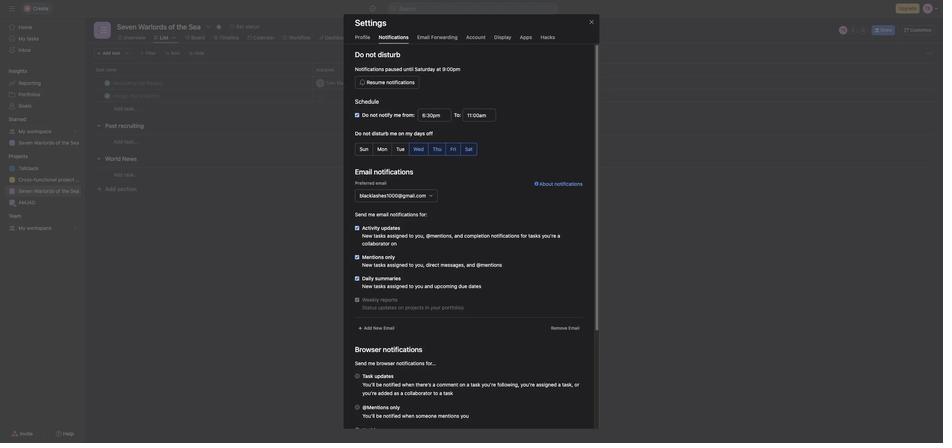 Task type: vqa. For each thing, say whether or not it's contained in the screenshot.
'Previous'
no



Task type: locate. For each thing, give the bounding box(es) containing it.
assigned for summaries
[[387, 283, 408, 289]]

completed image inside recruiting top pirates cell
[[103, 79, 112, 87]]

assigned left task,
[[536, 382, 557, 388]]

header untitled section tree grid
[[85, 76, 943, 115]]

1 vertical spatial task
[[471, 382, 480, 388]]

2 vertical spatial add task… button
[[114, 171, 138, 179]]

add section
[[105, 186, 137, 192]]

0 horizontal spatial tb
[[317, 80, 323, 85]]

the down the project at the left top
[[62, 188, 69, 194]]

on down send me email notifications for:
[[391, 241, 397, 247]]

task inside button
[[112, 50, 120, 56]]

be inside task updates you'll be notified when there's a comment on a task you're following, you're assigned a task, or you're added as a collaborator to a task
[[376, 382, 382, 388]]

send up you'll
[[355, 360, 367, 366]]

3 my from the top
[[18, 225, 25, 231]]

profile
[[355, 34, 370, 40]]

1 vertical spatial completed image
[[103, 91, 112, 100]]

new inside daily summaries new tasks assigned to you and upcoming due dates
[[362, 283, 372, 289]]

me left the browser
[[368, 360, 375, 366]]

0 vertical spatial my
[[18, 36, 25, 42]]

sun
[[360, 146, 368, 152]]

to up weekly reports status updates on projects in your portfolios
[[409, 283, 414, 289]]

seven warlords of the sea
[[18, 140, 79, 146], [18, 188, 79, 194]]

0 vertical spatial collaborator
[[362, 241, 390, 247]]

2 add task… button from the top
[[114, 138, 138, 146]]

to inside mentions only new tasks assigned to you, direct messages, and @mentions
[[409, 262, 414, 268]]

notifications right about
[[555, 181, 583, 187]]

a right as
[[400, 390, 403, 396]]

2 vertical spatial add task… row
[[85, 168, 943, 181]]

completed image for recruiting top pirates text box
[[103, 79, 112, 87]]

when left someone
[[402, 413, 414, 419]]

remove email
[[551, 325, 580, 331]]

workspace down amjad link
[[27, 225, 51, 231]]

you, for direct
[[415, 262, 425, 268]]

1 vertical spatial workspace
[[27, 225, 51, 231]]

mentions only new tasks assigned to you, direct messages, and @mentions
[[362, 254, 502, 268]]

2 vertical spatial add task…
[[114, 171, 138, 177]]

a
[[557, 233, 560, 239], [433, 382, 435, 388], [467, 382, 469, 388], [558, 382, 561, 388], [400, 390, 403, 396], [439, 390, 442, 396]]

only inside mentions only new tasks assigned to you, direct messages, and @mentions
[[385, 254, 395, 260]]

timeline link
[[214, 34, 239, 42]]

None radio
[[355, 374, 360, 378], [355, 405, 360, 410], [355, 374, 360, 378], [355, 405, 360, 410]]

do up sun
[[355, 130, 362, 136]]

2 when from the top
[[402, 413, 414, 419]]

2 you, from the top
[[415, 262, 425, 268]]

0 horizontal spatial email
[[383, 325, 395, 331]]

activity
[[362, 225, 380, 231]]

assign hq locations cell
[[85, 89, 313, 102]]

0 vertical spatial add task… button
[[114, 105, 138, 113]]

1 vertical spatial do
[[362, 112, 369, 118]]

of down cross-functional project plan
[[56, 188, 60, 194]]

1 you, from the top
[[415, 233, 425, 239]]

1 send from the top
[[355, 211, 367, 217]]

warlords inside projects element
[[34, 188, 54, 194]]

1 horizontal spatial you
[[460, 413, 469, 419]]

1 vertical spatial my workspace
[[18, 225, 51, 231]]

my down team
[[18, 225, 25, 231]]

0 horizontal spatial and
[[425, 283, 433, 289]]

do for do not disturb
[[355, 50, 364, 59]]

0 vertical spatial task
[[95, 67, 104, 72]]

add up task name
[[103, 50, 111, 56]]

completed image inside the assign hq locations 'cell'
[[103, 91, 112, 100]]

2 of from the top
[[56, 188, 60, 194]]

1 horizontal spatial collaborator
[[405, 390, 432, 396]]

0 vertical spatial tb
[[840, 27, 846, 33]]

email forwarding
[[417, 34, 458, 40]]

task updates you'll be notified when there's a comment on a task you're following, you're assigned a task, or you're added as a collaborator to a task
[[362, 373, 579, 396]]

task… down assign hq locations text box
[[124, 106, 138, 112]]

Assign HQ locations text field
[[112, 92, 162, 99]]

0 vertical spatial seven warlords of the sea link
[[4, 137, 81, 149]]

2 add task… row from the top
[[85, 135, 943, 148]]

new for new tasks assigned to you and upcoming due dates
[[362, 283, 372, 289]]

add task… button for recruiting
[[114, 138, 138, 146]]

seven for first seven warlords of the sea link from the bottom of the page
[[18, 188, 33, 194]]

add task
[[103, 50, 120, 56]]

notifications left for…
[[396, 360, 425, 366]]

do right 'do not notify me from:' checkbox
[[362, 112, 369, 118]]

my inside teams element
[[18, 225, 25, 231]]

collaborator up mentions
[[362, 241, 390, 247]]

seven down cross-
[[18, 188, 33, 194]]

task
[[95, 67, 104, 72], [362, 373, 373, 379]]

on inside task updates you'll be notified when there's a comment on a task you're following, you're assigned a task, or you're added as a collaborator to a task
[[460, 382, 465, 388]]

the for seven warlords of the sea link in the the "starred" element
[[62, 140, 69, 146]]

workspace inside teams element
[[27, 225, 51, 231]]

task up the name
[[112, 50, 120, 56]]

1 vertical spatial task
[[362, 373, 373, 379]]

new for new tasks assigned to you, direct messages, and @mentions
[[362, 262, 372, 268]]

1 add task… button from the top
[[114, 105, 138, 113]]

None text field
[[115, 20, 202, 33]]

my workspace link down goals link
[[4, 126, 81, 137]]

0 vertical spatial sea
[[70, 140, 79, 146]]

new down mentions
[[362, 262, 372, 268]]

list
[[160, 34, 168, 41]]

collaborator down there's
[[405, 390, 432, 396]]

notifications inside activity updates new tasks assigned to you, @mentions, and completion notifications for tasks you're a collaborator on
[[491, 233, 519, 239]]

seven warlords of the sea link inside the "starred" element
[[4, 137, 81, 149]]

1 vertical spatial you,
[[415, 262, 425, 268]]

task right comment
[[471, 382, 480, 388]]

of inside projects element
[[56, 188, 60, 194]]

warlords
[[34, 140, 54, 146], [34, 188, 54, 194]]

0 horizontal spatial task
[[112, 50, 120, 56]]

add task… button
[[114, 105, 138, 113], [114, 138, 138, 146], [114, 171, 138, 179]]

the up talkback link
[[62, 140, 69, 146]]

starred element
[[0, 113, 85, 150]]

1 vertical spatial collaborator
[[405, 390, 432, 396]]

schedule
[[355, 98, 379, 105]]

and inside daily summaries new tasks assigned to you and upcoming due dates
[[425, 283, 433, 289]]

2 horizontal spatial and
[[466, 262, 475, 268]]

add up the add section button
[[114, 171, 123, 177]]

when inside @mentions only you'll be notified when someone mentions you
[[402, 413, 414, 419]]

add task… up section
[[114, 171, 138, 177]]

notified up as
[[383, 382, 401, 388]]

task left the name
[[95, 67, 104, 72]]

1 my from the top
[[18, 36, 25, 42]]

2 completed image from the top
[[103, 91, 112, 100]]

tasks down home
[[27, 36, 39, 42]]

to inside activity updates new tasks assigned to you, @mentions, and completion notifications for tasks you're a collaborator on
[[409, 233, 414, 239]]

projects element
[[0, 150, 85, 210]]

0 horizontal spatial collaborator
[[362, 241, 390, 247]]

1 vertical spatial my workspace link
[[4, 222, 81, 234]]

1 vertical spatial add task… row
[[85, 135, 943, 148]]

resume notifications button
[[355, 76, 419, 89]]

0 vertical spatial not
[[370, 112, 378, 118]]

you're right following,
[[521, 382, 535, 388]]

only
[[385, 254, 395, 260], [390, 404, 400, 410]]

collaborator inside task updates you'll be notified when there's a comment on a task you're following, you're assigned a task, or you're added as a collaborator to a task
[[405, 390, 432, 396]]

0 vertical spatial you
[[415, 283, 423, 289]]

0 vertical spatial of
[[56, 140, 60, 146]]

amjad link
[[4, 197, 81, 208]]

1 add task… from the top
[[114, 106, 138, 112]]

account
[[466, 34, 486, 40]]

add task… button up section
[[114, 171, 138, 179]]

3 add task… button from the top
[[114, 171, 138, 179]]

2 vertical spatial task…
[[124, 171, 138, 177]]

invite
[[20, 431, 33, 437]]

0 horizontal spatial you
[[415, 283, 423, 289]]

1 vertical spatial when
[[402, 413, 414, 419]]

1 seven from the top
[[18, 140, 33, 146]]

2 workspace from the top
[[27, 225, 51, 231]]

only down as
[[390, 404, 400, 410]]

1 completed checkbox from the top
[[103, 79, 112, 87]]

task…
[[124, 106, 138, 112], [124, 138, 138, 144], [124, 171, 138, 177]]

1 be from the top
[[376, 382, 382, 388]]

1 vertical spatial seven warlords of the sea
[[18, 188, 79, 194]]

1 vertical spatial me
[[368, 211, 375, 217]]

0 vertical spatial completed image
[[103, 79, 112, 87]]

1 horizontal spatial and
[[454, 233, 463, 239]]

seven warlords of the sea down cross-functional project plan
[[18, 188, 79, 194]]

0 vertical spatial you,
[[415, 233, 425, 239]]

completed checkbox inside recruiting top pirates cell
[[103, 79, 112, 87]]

2 send from the top
[[355, 360, 367, 366]]

my workspace link inside the "starred" element
[[4, 126, 81, 137]]

tb inside button
[[840, 27, 846, 33]]

and left the upcoming
[[425, 283, 433, 289]]

add up post recruiting button
[[114, 106, 123, 112]]

list link
[[154, 34, 168, 42]]

1 sea from the top
[[70, 140, 79, 146]]

notifications left for
[[491, 233, 519, 239]]

about
[[539, 181, 553, 187]]

add task… row for post recruiting
[[85, 135, 943, 148]]

0 vertical spatial updates
[[381, 225, 400, 231]]

forwarding
[[431, 34, 458, 40]]

1 vertical spatial warlords
[[34, 188, 54, 194]]

my workspace inside the "starred" element
[[18, 128, 51, 134]]

me for browser
[[368, 360, 375, 366]]

1 vertical spatial the
[[62, 188, 69, 194]]

updates inside activity updates new tasks assigned to you, @mentions, and completion notifications for tasks you're a collaborator on
[[381, 225, 400, 231]]

add task… button down assign hq locations text box
[[114, 105, 138, 113]]

share button
[[872, 25, 895, 35]]

assigned inside mentions only new tasks assigned to you, direct messages, and @mentions
[[387, 262, 408, 268]]

send me browser notifications for…
[[355, 360, 436, 366]]

you, inside mentions only new tasks assigned to you, direct messages, and @mentions
[[415, 262, 425, 268]]

tb button
[[839, 26, 847, 34]]

updates down reports
[[378, 305, 397, 311]]

new inside mentions only new tasks assigned to you, direct messages, and @mentions
[[362, 262, 372, 268]]

you're left following,
[[482, 382, 496, 388]]

workspace down goals link
[[27, 128, 51, 134]]

not for disturb
[[363, 130, 371, 136]]

you up weekly reports status updates on projects in your portfolios
[[415, 283, 423, 289]]

2 seven warlords of the sea from the top
[[18, 188, 79, 194]]

0 vertical spatial seven
[[18, 140, 33, 146]]

on inside weekly reports status updates on projects in your portfolios
[[398, 305, 404, 311]]

0 vertical spatial task…
[[124, 106, 138, 112]]

be right you'll
[[376, 382, 382, 388]]

@mentions
[[476, 262, 502, 268]]

a right comment
[[467, 382, 469, 388]]

Do not notify me from: checkbox
[[355, 113, 359, 117]]

0 vertical spatial my workspace link
[[4, 126, 81, 137]]

warlords inside the "starred" element
[[34, 140, 54, 146]]

0 horizontal spatial task
[[95, 67, 104, 72]]

you,
[[415, 233, 425, 239], [415, 262, 425, 268]]

team button
[[0, 212, 21, 220]]

completed image
[[103, 79, 112, 87], [103, 91, 112, 100]]

3 add task… row from the top
[[85, 168, 943, 181]]

2 seven from the top
[[18, 188, 33, 194]]

you, left the direct
[[415, 262, 425, 268]]

1 seven warlords of the sea link from the top
[[4, 137, 81, 149]]

the inside projects element
[[62, 188, 69, 194]]

completed checkbox for recruiting top pirates text box
[[103, 79, 112, 87]]

1 vertical spatial task…
[[124, 138, 138, 144]]

assigned
[[387, 233, 408, 239], [387, 262, 408, 268], [387, 283, 408, 289], [536, 382, 557, 388]]

2 vertical spatial do
[[355, 130, 362, 136]]

None checkbox
[[355, 255, 359, 259], [355, 276, 359, 281], [355, 255, 359, 259], [355, 276, 359, 281]]

assigned down send me email notifications for:
[[387, 233, 408, 239]]

to inside daily summaries new tasks assigned to you and upcoming due dates
[[409, 283, 414, 289]]

sea
[[70, 140, 79, 146], [70, 188, 79, 194]]

seven inside the "starred" element
[[18, 140, 33, 146]]

email up browser notifications
[[383, 325, 395, 331]]

2 my workspace link from the top
[[4, 222, 81, 234]]

due date
[[358, 67, 376, 72]]

0 vertical spatial be
[[376, 382, 382, 388]]

0 vertical spatial me
[[390, 130, 397, 136]]

send up activity
[[355, 211, 367, 217]]

seven warlords of the sea inside projects element
[[18, 188, 79, 194]]

only right mentions
[[385, 254, 395, 260]]

tb inside header untitled section tree grid
[[317, 80, 323, 85]]

1 of from the top
[[56, 140, 60, 146]]

tyler black
[[326, 80, 348, 85]]

notified inside @mentions only you'll be notified when someone mentions you
[[383, 413, 401, 419]]

new down status
[[373, 325, 382, 331]]

and inside mentions only new tasks assigned to you, direct messages, and @mentions
[[466, 262, 475, 268]]

2 my from the top
[[18, 128, 25, 134]]

dashboard
[[325, 34, 351, 41]]

my tasks
[[18, 36, 39, 42]]

to down comment
[[433, 390, 438, 396]]

my inside "global" element
[[18, 36, 25, 42]]

1 my workspace from the top
[[18, 128, 51, 134]]

2 vertical spatial my
[[18, 225, 25, 231]]

completion
[[464, 233, 490, 239]]

tasks for activity updates new tasks assigned to you, @mentions, and completion notifications for tasks you're a collaborator on
[[374, 233, 386, 239]]

1 vertical spatial completed checkbox
[[103, 91, 112, 100]]

due
[[358, 67, 366, 72]]

1 vertical spatial notified
[[383, 413, 401, 419]]

plan
[[75, 177, 85, 183]]

be
[[376, 382, 382, 388], [376, 413, 382, 419]]

my workspace down starred
[[18, 128, 51, 134]]

workspace inside the "starred" element
[[27, 128, 51, 134]]

due
[[459, 283, 467, 289]]

tasks down mentions
[[374, 262, 386, 268]]

1 when from the top
[[402, 382, 414, 388]]

you right the mentions
[[460, 413, 469, 419]]

task… up section
[[124, 171, 138, 177]]

mentions
[[362, 254, 384, 260]]

1 completed image from the top
[[103, 79, 112, 87]]

1 vertical spatial sea
[[70, 188, 79, 194]]

2 horizontal spatial email
[[568, 325, 580, 331]]

1 vertical spatial be
[[376, 413, 382, 419]]

add task…
[[114, 106, 138, 112], [114, 138, 138, 144], [114, 171, 138, 177]]

row containing task name
[[85, 63, 943, 76]]

sea inside the "starred" element
[[70, 140, 79, 146]]

notifications for notifications
[[379, 34, 409, 40]]

warlords down 'cross-functional project plan' link
[[34, 188, 54, 194]]

close image
[[589, 19, 594, 25]]

Completed checkbox
[[103, 79, 112, 87], [103, 91, 112, 100]]

sea for first seven warlords of the sea link from the bottom of the page
[[70, 188, 79, 194]]

my workspace inside teams element
[[18, 225, 51, 231]]

as
[[394, 390, 399, 396]]

reporting
[[18, 80, 41, 86]]

task up you'll
[[362, 373, 373, 379]]

2 completed checkbox from the top
[[103, 91, 112, 100]]

remove from starred image
[[216, 24, 222, 29]]

a right there's
[[433, 382, 435, 388]]

apps button
[[520, 34, 532, 44]]

1 vertical spatial not
[[363, 130, 371, 136]]

email down email notifications
[[376, 181, 387, 186]]

do up the due
[[355, 50, 364, 59]]

completed checkbox for assign hq locations text box
[[103, 91, 112, 100]]

assigned down summaries
[[387, 283, 408, 289]]

1 horizontal spatial you're
[[482, 382, 496, 388]]

assigned inside daily summaries new tasks assigned to you and upcoming due dates
[[387, 283, 408, 289]]

updates inside weekly reports status updates on projects in your portfolios
[[378, 305, 397, 311]]

updates down send me email notifications for:
[[381, 225, 400, 231]]

my workspace link inside teams element
[[4, 222, 81, 234]]

add left section
[[105, 186, 116, 192]]

None checkbox
[[355, 226, 359, 230], [355, 298, 359, 302], [355, 226, 359, 230], [355, 298, 359, 302]]

1 my workspace link from the top
[[4, 126, 81, 137]]

0 vertical spatial workspace
[[27, 128, 51, 134]]

1 vertical spatial updates
[[378, 305, 397, 311]]

only for mentions only
[[385, 254, 395, 260]]

send for send me email notifications for:
[[355, 211, 367, 217]]

me for email
[[368, 211, 375, 217]]

tasks inside mentions only new tasks assigned to you, direct messages, and @mentions
[[374, 262, 386, 268]]

seven warlords of the sea for first seven warlords of the sea link from the bottom of the page
[[18, 188, 79, 194]]

goals link
[[4, 100, 81, 112]]

1 vertical spatial add task… button
[[114, 138, 138, 146]]

1 vertical spatial and
[[466, 262, 475, 268]]

projects button
[[0, 153, 28, 160]]

1 vertical spatial you
[[460, 413, 469, 419]]

task… down recruiting
[[124, 138, 138, 144]]

0 vertical spatial add task… row
[[85, 102, 943, 115]]

be inside @mentions only you'll be notified when someone mentions you
[[376, 413, 382, 419]]

task down comment
[[443, 390, 453, 396]]

notifications down notifications paused until sunday at 10:00am
[[386, 79, 415, 85]]

when inside task updates you'll be notified when there's a comment on a task you're following, you're assigned a task, or you're added as a collaborator to a task
[[402, 382, 414, 388]]

2 vertical spatial updates
[[375, 373, 394, 379]]

my tasks link
[[4, 33, 81, 44]]

my up inbox
[[18, 36, 25, 42]]

workspace for my workspace link in teams element
[[27, 225, 51, 231]]

1 warlords from the top
[[34, 140, 54, 146]]

remove
[[551, 325, 567, 331]]

2 sea from the top
[[70, 188, 79, 194]]

seven warlords of the sea up talkback link
[[18, 140, 79, 146]]

seven warlords of the sea inside the "starred" element
[[18, 140, 79, 146]]

to for updates
[[409, 233, 414, 239]]

1 vertical spatial of
[[56, 188, 60, 194]]

completed checkbox inside the assign hq locations 'cell'
[[103, 91, 112, 100]]

0 vertical spatial do
[[355, 50, 364, 59]]

email
[[376, 181, 387, 186], [376, 211, 389, 217]]

2 vertical spatial and
[[425, 283, 433, 289]]

email right remove
[[568, 325, 580, 331]]

to up daily summaries new tasks assigned to you and upcoming due dates
[[409, 262, 414, 268]]

when left there's
[[402, 382, 414, 388]]

tyler
[[326, 80, 336, 85]]

2 be from the top
[[376, 413, 382, 419]]

a right you're
[[557, 233, 560, 239]]

you, inside activity updates new tasks assigned to you, @mentions, and completion notifications for tasks you're a collaborator on
[[415, 233, 425, 239]]

assigned up summaries
[[387, 262, 408, 268]]

sea inside projects element
[[70, 188, 79, 194]]

assigned for updates
[[387, 233, 408, 239]]

2 my workspace from the top
[[18, 225, 51, 231]]

news
[[122, 156, 137, 162]]

new down daily
[[362, 283, 372, 289]]

portfolios
[[442, 305, 464, 311]]

only for @mentions only
[[390, 404, 400, 410]]

add task… down assign hq locations text box
[[114, 106, 138, 112]]

you inside @mentions only you'll be notified when someone mentions you
[[460, 413, 469, 419]]

cross-
[[18, 177, 34, 183]]

browser
[[376, 360, 395, 366]]

1 vertical spatial notifications
[[355, 66, 384, 72]]

10:00am
[[439, 66, 459, 72]]

only inside @mentions only you'll be notified when someone mentions you
[[390, 404, 400, 410]]

1 vertical spatial add task…
[[114, 138, 138, 144]]

when for someone
[[402, 413, 414, 419]]

share
[[880, 27, 892, 33]]

0 vertical spatial only
[[385, 254, 395, 260]]

0 vertical spatial and
[[454, 233, 463, 239]]

on right comment
[[460, 382, 465, 388]]

add task… button down post recruiting
[[114, 138, 138, 146]]

me up activity
[[368, 211, 375, 217]]

hacks
[[541, 34, 555, 40]]

updates for activity updates
[[381, 225, 400, 231]]

the for first seven warlords of the sea link from the bottom of the page
[[62, 188, 69, 194]]

tasks inside daily summaries new tasks assigned to you and upcoming due dates
[[374, 283, 386, 289]]

1 horizontal spatial task
[[362, 373, 373, 379]]

1 vertical spatial tb
[[317, 80, 323, 85]]

0 vertical spatial send
[[355, 211, 367, 217]]

0 vertical spatial my workspace
[[18, 128, 51, 134]]

email up activity
[[376, 211, 389, 217]]

1 horizontal spatial task
[[443, 390, 453, 396]]

notifications left for:
[[390, 211, 418, 217]]

my
[[18, 36, 25, 42], [18, 128, 25, 134], [18, 225, 25, 231]]

updates inside task updates you'll be notified when there's a comment on a task you're following, you're assigned a task, or you're added as a collaborator to a task
[[375, 373, 394, 379]]

1 task… from the top
[[124, 106, 138, 112]]

0 vertical spatial add task…
[[114, 106, 138, 112]]

2 task… from the top
[[124, 138, 138, 144]]

send
[[355, 211, 367, 217], [355, 360, 367, 366]]

my workspace for my workspace link in teams element
[[18, 225, 51, 231]]

you
[[415, 283, 423, 289], [460, 413, 469, 419]]

add task… down post recruiting
[[114, 138, 138, 144]]

0 horizontal spatial you're
[[362, 390, 377, 396]]

assigned for only
[[387, 262, 408, 268]]

do not disturb
[[355, 50, 400, 59]]

on left projects
[[398, 305, 404, 311]]

you, left @mentions,
[[415, 233, 425, 239]]

of inside the "starred" element
[[56, 140, 60, 146]]

of up talkback link
[[56, 140, 60, 146]]

1 notified from the top
[[383, 382, 401, 388]]

your
[[430, 305, 441, 311]]

0 vertical spatial email
[[376, 181, 387, 186]]

task inside task updates you'll be notified when there's a comment on a task you're following, you're assigned a task, or you're added as a collaborator to a task
[[362, 373, 373, 379]]

0 vertical spatial task
[[112, 50, 120, 56]]

assigned inside task updates you'll be notified when there's a comment on a task you're following, you're assigned a task, or you're added as a collaborator to a task
[[536, 382, 557, 388]]

assigned inside activity updates new tasks assigned to you, @mentions, and completion notifications for tasks you're a collaborator on
[[387, 233, 408, 239]]

1 the from the top
[[62, 140, 69, 146]]

notify
[[379, 112, 392, 118]]

activity updates new tasks assigned to you, @mentions, and completion notifications for tasks you're a collaborator on
[[362, 225, 560, 247]]

0 vertical spatial notifications
[[379, 34, 409, 40]]

my workspace down team
[[18, 225, 51, 231]]

1 vertical spatial my
[[18, 128, 25, 134]]

new inside activity updates new tasks assigned to you, @mentions, and completion notifications for tasks you're a collaborator on
[[362, 233, 372, 239]]

post recruiting
[[105, 123, 144, 129]]

1 horizontal spatial tb
[[840, 27, 846, 33]]

2 add task… from the top
[[114, 138, 138, 144]]

1 seven warlords of the sea from the top
[[18, 140, 79, 146]]

1 vertical spatial send
[[355, 360, 367, 366]]

0 vertical spatial notified
[[383, 382, 401, 388]]

be down "@mentions" at the bottom left of the page
[[376, 413, 382, 419]]

blacklashes1000@gmail.com button
[[355, 189, 438, 202]]

sat
[[465, 146, 473, 152]]

add task… row
[[85, 102, 943, 115], [85, 135, 943, 148], [85, 168, 943, 181]]

2 notified from the top
[[383, 413, 401, 419]]

projects
[[9, 153, 28, 159]]

not left disturb
[[363, 130, 371, 136]]

you, for @mentions,
[[415, 233, 425, 239]]

completed image for assign hq locations text box
[[103, 91, 112, 100]]

insights element
[[0, 65, 85, 113]]

notified inside task updates you'll be notified when there's a comment on a task you're following, you're assigned a task, or you're added as a collaborator to a task
[[383, 382, 401, 388]]

2 warlords from the top
[[34, 188, 54, 194]]

to left @mentions,
[[409, 233, 414, 239]]

tasks down summaries
[[374, 283, 386, 289]]

my workspace link down amjad link
[[4, 222, 81, 234]]

hide sidebar image
[[9, 6, 15, 11]]

1 vertical spatial seven warlords of the sea link
[[4, 185, 81, 197]]

3 task… from the top
[[124, 171, 138, 177]]

seven inside projects element
[[18, 188, 33, 194]]

tasks
[[27, 36, 39, 42], [374, 233, 386, 239], [528, 233, 541, 239], [374, 262, 386, 268], [374, 283, 386, 289]]

0 vertical spatial warlords
[[34, 140, 54, 146]]

seven warlords of the sea link up talkback link
[[4, 137, 81, 149]]

0 vertical spatial seven warlords of the sea
[[18, 140, 79, 146]]

add task… button inside header untitled section tree grid
[[114, 105, 138, 113]]

to for only
[[409, 262, 414, 268]]

row
[[85, 63, 943, 76], [94, 76, 935, 77], [85, 76, 943, 90], [85, 89, 943, 102]]

1 vertical spatial only
[[390, 404, 400, 410]]

0 vertical spatial completed checkbox
[[103, 79, 112, 87]]

None text field
[[418, 109, 451, 122], [462, 109, 496, 122], [418, 109, 451, 122], [462, 109, 496, 122]]

0 vertical spatial the
[[62, 140, 69, 146]]

2 vertical spatial me
[[368, 360, 375, 366]]

email inside button
[[568, 325, 580, 331]]

1 vertical spatial seven
[[18, 188, 33, 194]]

2 the from the top
[[62, 188, 69, 194]]

new down activity
[[362, 233, 372, 239]]

updates down the browser
[[375, 373, 394, 379]]

notified down "@mentions" at the bottom left of the page
[[383, 413, 401, 419]]

add task… inside header untitled section tree grid
[[114, 106, 138, 112]]

0 vertical spatial when
[[402, 382, 414, 388]]

collaborator inside activity updates new tasks assigned to you, @mentions, and completion notifications for tasks you're a collaborator on
[[362, 241, 390, 247]]

notified for only
[[383, 413, 401, 419]]

comment
[[437, 382, 458, 388]]

warlords for first seven warlords of the sea link from the bottom of the page
[[34, 188, 54, 194]]

1 workspace from the top
[[27, 128, 51, 134]]

3 add task… from the top
[[114, 171, 138, 177]]

task… for recruiting
[[124, 138, 138, 144]]



Task type: describe. For each thing, give the bounding box(es) containing it.
post
[[105, 123, 117, 129]]

files
[[403, 34, 414, 41]]

2 horizontal spatial you're
[[521, 382, 535, 388]]

send for send me browser notifications for…
[[355, 360, 367, 366]]

about notifications
[[539, 181, 583, 187]]

seven warlords of the sea for seven warlords of the sea link in the the "starred" element
[[18, 140, 79, 146]]

task… inside header untitled section tree grid
[[124, 106, 138, 112]]

add section button
[[94, 183, 139, 195]]

do not notify me from:
[[362, 112, 415, 118]]

me from:
[[394, 112, 415, 118]]

assignee
[[316, 67, 334, 72]]

fri
[[450, 146, 456, 152]]

black
[[337, 80, 348, 85]]

a left task,
[[558, 382, 561, 388]]

new inside button
[[373, 325, 382, 331]]

added
[[378, 390, 393, 396]]

hacks button
[[541, 34, 555, 44]]

of for first seven warlords of the sea link from the bottom of the page
[[56, 188, 60, 194]]

be for you'll
[[376, 382, 382, 388]]

row containing tb
[[85, 76, 943, 90]]

world news
[[105, 156, 137, 162]]

1 vertical spatial email
[[376, 211, 389, 217]]

to inside task updates you'll be notified when there's a comment on a task you're following, you're assigned a task, or you're added as a collaborator to a task
[[433, 390, 438, 396]]

date
[[367, 67, 376, 72]]

when for there's
[[402, 382, 414, 388]]

resume notifications
[[367, 79, 415, 85]]

blacklashes1000@gmail.com
[[360, 193, 426, 199]]

Nothing radio
[[355, 428, 360, 432]]

add new email
[[364, 325, 395, 331]]

my inside the "starred" element
[[18, 128, 25, 134]]

at
[[433, 66, 438, 72]]

overview
[[124, 34, 146, 41]]

browser notifications
[[355, 345, 422, 354]]

talkback link
[[4, 163, 81, 174]]

profile button
[[355, 34, 370, 44]]

a inside activity updates new tasks assigned to you, @mentions, and completion notifications for tasks you're a collaborator on
[[557, 233, 560, 239]]

section
[[117, 186, 137, 192]]

messages,
[[441, 262, 465, 268]]

for
[[521, 233, 527, 239]]

1 horizontal spatial email
[[417, 34, 430, 40]]

send me email notifications for:
[[355, 211, 427, 217]]

add inside button
[[105, 186, 116, 192]]

reporting link
[[4, 77, 81, 89]]

do for do not notify me from:
[[362, 112, 369, 118]]

starred
[[9, 116, 26, 122]]

add down status
[[364, 325, 372, 331]]

seven for seven warlords of the sea link in the the "starred" element
[[18, 140, 33, 146]]

preferred
[[355, 181, 374, 186]]

add task… row for world news
[[85, 168, 943, 181]]

home link
[[4, 22, 81, 33]]

insights button
[[0, 68, 27, 75]]

daily
[[362, 275, 374, 281]]

tasks for mentions only new tasks assigned to you, direct messages, and @mentions
[[374, 262, 386, 268]]

talkback
[[18, 165, 39, 171]]

add new email button
[[355, 323, 398, 333]]

preferred email
[[355, 181, 387, 186]]

email notifications
[[355, 168, 413, 176]]

collapse task list for this section image
[[96, 156, 102, 162]]

add task… for news
[[114, 171, 138, 177]]

2 horizontal spatial task
[[471, 382, 480, 388]]

summaries
[[375, 275, 401, 281]]

functional
[[34, 177, 57, 183]]

my for teams element
[[18, 225, 25, 231]]

global element
[[0, 17, 85, 60]]

weekly
[[362, 297, 379, 303]]

for…
[[426, 360, 436, 366]]

add task… button for news
[[114, 171, 138, 179]]

for:
[[420, 211, 427, 217]]

recruiting top pirates cell
[[85, 76, 313, 90]]

my workspace for my workspace link in the the "starred" element
[[18, 128, 51, 134]]

and inside activity updates new tasks assigned to you, @mentions, and completion notifications for tasks you're a collaborator on
[[454, 233, 463, 239]]

add task button
[[94, 48, 124, 58]]

teams element
[[0, 210, 85, 235]]

updates for task updates
[[375, 373, 394, 379]]

collapse task list for this section image
[[96, 123, 102, 129]]

of for seven warlords of the sea link in the the "starred" element
[[56, 140, 60, 146]]

board link
[[185, 34, 205, 42]]

be for you'll
[[376, 413, 382, 419]]

mon
[[377, 146, 387, 152]]

recruiting
[[118, 123, 144, 129]]

@mentions only you'll be notified when someone mentions you
[[362, 404, 469, 419]]

Recruiting top Pirates text field
[[112, 79, 165, 87]]

to for summaries
[[409, 283, 414, 289]]

cross-functional project plan
[[18, 177, 85, 183]]

board
[[191, 34, 205, 41]]

workflow
[[289, 34, 311, 41]]

add down post recruiting button
[[114, 138, 123, 144]]

task for task name
[[95, 67, 104, 72]]

world news button
[[105, 152, 137, 165]]

workspace for my workspace link in the the "starred" element
[[27, 128, 51, 134]]

insights
[[9, 68, 27, 74]]

tue
[[396, 146, 405, 152]]

sunday
[[415, 66, 432, 72]]

you inside daily summaries new tasks assigned to you and upcoming due dates
[[415, 283, 423, 289]]

daily summaries new tasks assigned to you and upcoming due dates
[[362, 275, 481, 289]]

do not disturb me on my days off
[[355, 130, 433, 136]]

1 add task… row from the top
[[85, 102, 943, 115]]

2 seven warlords of the sea link from the top
[[4, 185, 81, 197]]

overview link
[[118, 34, 146, 42]]

upgrade button
[[896, 4, 920, 14]]

direct
[[426, 262, 439, 268]]

do for do not disturb me on my days off
[[355, 130, 362, 136]]

you'll
[[362, 382, 375, 388]]

new for new tasks assigned to you, @mentions, and completion notifications for tasks you're a collaborator on
[[362, 233, 372, 239]]

tasks right for
[[528, 233, 541, 239]]

my
[[406, 130, 413, 136]]

you're
[[542, 233, 556, 239]]

to:
[[454, 112, 461, 118]]

tasks for daily summaries new tasks assigned to you and upcoming due dates
[[374, 283, 386, 289]]

post recruiting button
[[105, 119, 144, 132]]

resume
[[367, 79, 385, 85]]

notifications inside button
[[386, 79, 415, 85]]

portfolios link
[[4, 89, 81, 100]]

in
[[425, 305, 429, 311]]

list image
[[98, 26, 107, 34]]

add inside header untitled section tree grid
[[114, 106, 123, 112]]

task… for news
[[124, 171, 138, 177]]

notifications for notifications paused until sunday at 10:00am
[[355, 66, 384, 72]]

warlords for seven warlords of the sea link in the the "starred" element
[[34, 140, 54, 146]]

tasks inside "global" element
[[27, 36, 39, 42]]

task for task updates you'll be notified when there's a comment on a task you're following, you're assigned a task, or you're added as a collaborator to a task
[[362, 373, 373, 379]]

disturb
[[372, 130, 389, 136]]

settings
[[355, 18, 386, 28]]

until
[[404, 66, 413, 72]]

portfolios
[[18, 91, 40, 97]]

a down comment
[[439, 390, 442, 396]]

goals
[[18, 103, 31, 109]]

2 vertical spatial task
[[443, 390, 453, 396]]

upgrade
[[899, 6, 916, 11]]

on left my
[[398, 130, 404, 136]]

add task… for recruiting
[[114, 138, 138, 144]]

project
[[58, 177, 74, 183]]

task name
[[95, 67, 117, 72]]

account button
[[466, 34, 486, 44]]

sea for seven warlords of the sea link in the the "starred" element
[[70, 140, 79, 146]]

notified for updates
[[383, 382, 401, 388]]

wed
[[413, 146, 424, 152]]

not for notify
[[370, 112, 378, 118]]

on inside activity updates new tasks assigned to you, @mentions, and completion notifications for tasks you're a collaborator on
[[391, 241, 397, 247]]

workflow link
[[283, 34, 311, 42]]

dashboard link
[[319, 34, 351, 42]]

my for "global" element
[[18, 36, 25, 42]]

name
[[106, 67, 117, 72]]

mentions
[[438, 413, 459, 419]]



